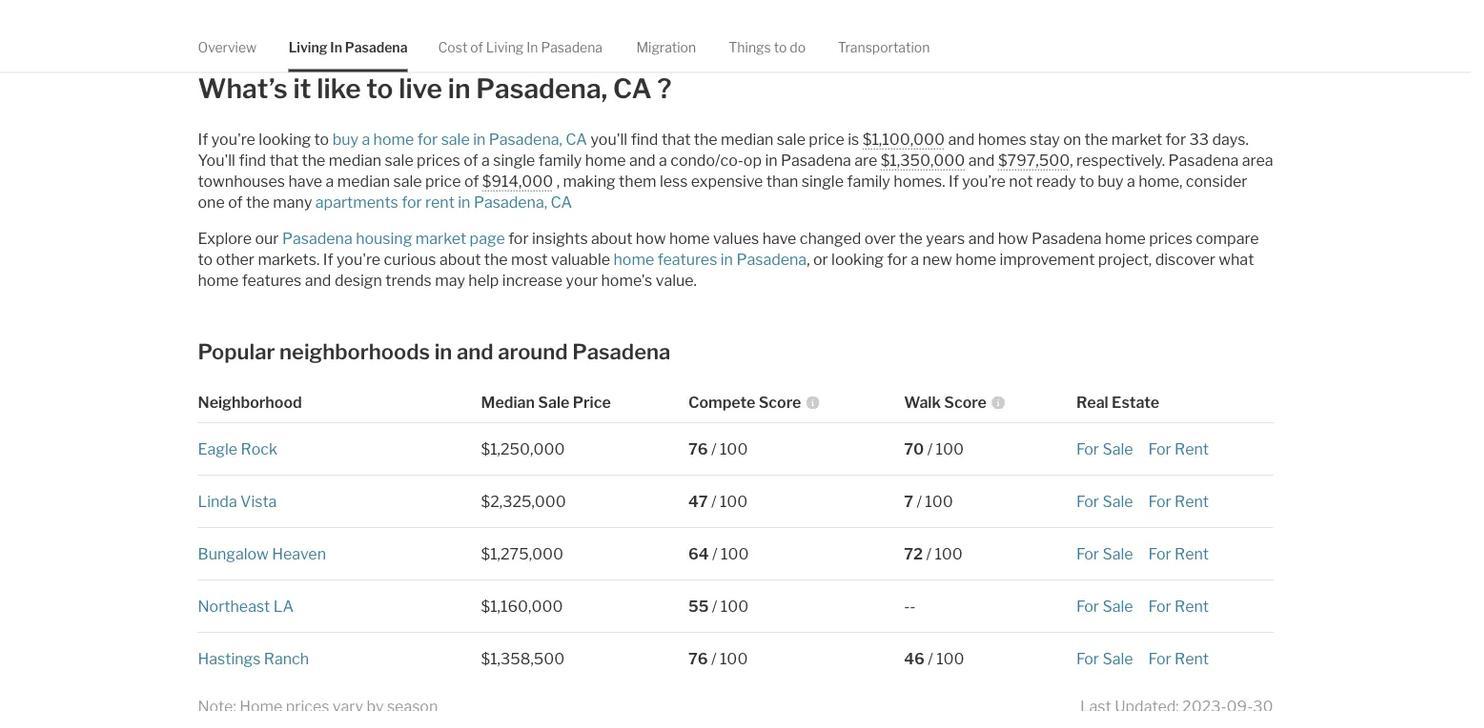 Task type: locate. For each thing, give the bounding box(es) containing it.
in down values
[[721, 250, 734, 269]]

1 vertical spatial 76
[[689, 650, 708, 668]]

area
[[1243, 151, 1274, 169]]

1 76 from the top
[[689, 440, 708, 458]]

/
[[712, 440, 717, 458], [928, 440, 933, 458], [712, 492, 717, 511], [917, 492, 922, 511], [713, 545, 718, 563], [927, 545, 932, 563], [712, 597, 718, 616], [712, 650, 717, 668], [928, 650, 934, 668]]

and left around
[[457, 339, 494, 365]]

looking for to
[[259, 130, 311, 148]]

0 horizontal spatial ,
[[557, 172, 560, 190]]

0 vertical spatial prices
[[417, 151, 461, 169]]

2 horizontal spatial if
[[949, 172, 959, 190]]

pasadena, up '$914,000'
[[489, 130, 563, 148]]

$2,325,000
[[481, 492, 567, 511]]

?
[[658, 72, 672, 105]]

/ right 64
[[713, 545, 718, 563]]

for for second for rent link from the bottom
[[1149, 597, 1172, 616]]

1 horizontal spatial find
[[631, 130, 659, 148]]

, left making
[[557, 172, 560, 190]]

popular
[[198, 339, 275, 365]]

overview
[[198, 39, 257, 55]]

100 right 47
[[720, 492, 748, 511]]

op
[[744, 151, 762, 169]]

the
[[694, 130, 718, 148], [1085, 130, 1109, 148], [302, 151, 326, 169], [246, 193, 270, 211], [900, 229, 923, 248], [484, 250, 508, 269]]

0 horizontal spatial you're
[[211, 130, 256, 148]]

single inside and homes stay on the market for 33 days. you'll find that the median sale prices of        a single family home and a condo/co-op in pasadena are
[[493, 151, 536, 169]]

for for 7 / 100's for sale link
[[1077, 492, 1100, 511]]

ca left ?
[[613, 72, 652, 105]]

1 for rent from the top
[[1149, 440, 1210, 458]]

rent
[[1175, 440, 1210, 458], [1175, 492, 1210, 511], [1175, 545, 1210, 563], [1175, 597, 1210, 616], [1175, 650, 1210, 668]]

$1,350,000 and $797,500 , respectively.
[[881, 151, 1166, 169]]

that up condo/co-
[[662, 130, 691, 148]]

about up valuable
[[591, 229, 633, 248]]

0 horizontal spatial looking
[[259, 130, 311, 148]]

explore our pasadena housing market page
[[198, 229, 505, 248]]

looking
[[259, 130, 311, 148], [832, 250, 884, 269]]

for for for rent link associated with 46 / 100
[[1149, 650, 1172, 668]]

3 for sale link from the top
[[1077, 545, 1134, 563]]

$914,000
[[483, 172, 554, 190]]

price up apartments for rent in pasadena, ca
[[426, 172, 461, 190]]

1 vertical spatial about
[[440, 250, 481, 269]]

pasadena, down cost of living in pasadena link
[[476, 72, 608, 105]]

for sale link for 46 / 100
[[1077, 650, 1134, 668]]

$1,100,000
[[863, 130, 945, 148]]

0 horizontal spatial living
[[289, 39, 328, 55]]

the down "townhouses" at the left
[[246, 193, 270, 211]]

to left do
[[774, 39, 787, 55]]

76 / 100
[[689, 440, 748, 458], [689, 650, 748, 668]]

0 horizontal spatial how
[[636, 229, 666, 248]]

in up 'like' on the left top
[[330, 39, 342, 55]]

walk
[[905, 393, 941, 412]]

and down markets.
[[305, 271, 331, 290]]

sale for 72 / 100
[[1103, 545, 1134, 563]]

1 horizontal spatial in
[[527, 39, 538, 55]]

neighborhoods
[[280, 339, 430, 365]]

home inside and homes stay on the market for 33 days. you'll find that the median sale prices of        a single family home and a condo/co-op in pasadena are
[[585, 151, 626, 169]]

1 76 / 100 from the top
[[689, 440, 748, 458]]

features
[[658, 250, 718, 269], [242, 271, 302, 290]]

looking down it
[[259, 130, 311, 148]]

the right over
[[900, 229, 923, 248]]

1 horizontal spatial living
[[486, 39, 524, 55]]

for sale for 72 / 100
[[1077, 545, 1134, 563]]

for left 33 at the right of page
[[1166, 130, 1187, 148]]

64 / 100
[[689, 545, 749, 563]]

1 horizontal spatial score
[[945, 393, 987, 412]]

1 horizontal spatial if
[[323, 250, 333, 269]]

and right years
[[969, 229, 995, 248]]

that
[[662, 130, 691, 148], [270, 151, 299, 169]]

ca left you'll
[[566, 130, 588, 148]]

3 for sale from the top
[[1077, 545, 1134, 563]]

0 vertical spatial buy
[[333, 130, 359, 148]]

76 down 55
[[689, 650, 708, 668]]

sale
[[538, 393, 570, 412], [1103, 440, 1134, 458], [1103, 492, 1134, 511], [1103, 545, 1134, 563], [1103, 597, 1134, 616], [1103, 650, 1134, 668]]

sale down what's it like to live in pasadena, ca ?
[[441, 130, 470, 148]]

7
[[905, 492, 914, 511]]

have inside for insights about how home values have changed over              the years and how pasadena home prices compare to other markets.
[[763, 229, 797, 248]]

stay
[[1030, 130, 1060, 148]]

and left homes at the right top of page
[[949, 130, 975, 148]]

2 vertical spatial if
[[323, 250, 333, 269]]

2 for rent from the top
[[1149, 492, 1210, 511]]

0 vertical spatial 76
[[689, 440, 708, 458]]

76 / 100 down 55 / 100
[[689, 650, 748, 668]]

5 for rent link from the top
[[1149, 650, 1210, 668]]

price left is
[[809, 130, 845, 148]]

0 horizontal spatial market
[[416, 229, 467, 248]]

76 for $1,358,500
[[689, 650, 708, 668]]

1 horizontal spatial ,
[[807, 250, 810, 269]]

3 rent from the top
[[1175, 545, 1210, 563]]

1 score from the left
[[759, 393, 802, 412]]

market up respectively.
[[1112, 130, 1163, 148]]

3 for rent link from the top
[[1149, 545, 1210, 563]]

5 rent from the top
[[1175, 650, 1210, 668]]

is
[[848, 130, 860, 148]]

la
[[274, 597, 294, 616]]

if down explore our pasadena housing market page
[[323, 250, 333, 269]]

consider
[[1186, 172, 1248, 190]]

pasadena down 33 at the right of page
[[1169, 151, 1239, 169]]

1 living from the left
[[289, 39, 328, 55]]

for inside for insights about how home values have changed over              the years and how pasadena home prices compare to other markets.
[[509, 229, 529, 248]]

family down are
[[847, 172, 891, 190]]

for sale link for 7 / 100
[[1077, 492, 1134, 511]]

find right you'll
[[631, 130, 659, 148]]

0 vertical spatial price
[[809, 130, 845, 148]]

you're
[[211, 130, 256, 148], [337, 250, 381, 269]]

about inside for insights about how home values have changed over              the years and how pasadena home prices compare to other markets.
[[591, 229, 633, 248]]

bungalow heaven
[[198, 545, 326, 563]]

1 vertical spatial that
[[270, 151, 299, 169]]

1 vertical spatial features
[[242, 271, 302, 290]]

1 for sale from the top
[[1077, 440, 1134, 458]]

0 horizontal spatial features
[[242, 271, 302, 290]]

for for 72 / 100's for rent link
[[1149, 545, 1172, 563]]

if left you're
[[949, 172, 959, 190]]

score
[[759, 393, 802, 412], [945, 393, 987, 412]]

walk score
[[905, 393, 987, 412]]

2 rent from the top
[[1175, 492, 1210, 511]]

1 vertical spatial single
[[802, 172, 844, 190]]

5 for rent from the top
[[1149, 650, 1210, 668]]

2 76 from the top
[[689, 650, 708, 668]]

/ down 55 / 100
[[712, 650, 717, 668]]

0 vertical spatial that
[[662, 130, 691, 148]]

2 vertical spatial median
[[337, 172, 390, 190]]

to right ready
[[1080, 172, 1095, 190]]

0 vertical spatial single
[[493, 151, 536, 169]]

buy down respectively.
[[1098, 172, 1124, 190]]

page
[[470, 229, 505, 248]]

, down on
[[1070, 151, 1074, 169]]

1 - from the left
[[905, 597, 910, 616]]

if up "you'll"
[[198, 130, 208, 148]]

2 - from the left
[[910, 597, 916, 616]]

living in pasadena
[[289, 39, 408, 55]]

linda vista
[[198, 492, 277, 511]]

housing
[[356, 229, 412, 248]]

pasadena up improvement
[[1032, 229, 1102, 248]]

if for looking
[[198, 130, 208, 148]]

rent for 46 / 100
[[1175, 650, 1210, 668]]

/ right the 70
[[928, 440, 933, 458]]

the down page
[[484, 250, 508, 269]]

1 vertical spatial find
[[239, 151, 266, 169]]

what's it like to live in pasadena, ca ?
[[198, 72, 672, 105]]

new
[[923, 250, 953, 269]]

1 horizontal spatial market
[[1112, 130, 1163, 148]]

single
[[493, 151, 536, 169], [802, 172, 844, 190]]

1 vertical spatial buy
[[1098, 172, 1124, 190]]

to inside for insights about how home values have changed over              the years and how pasadena home prices compare to other markets.
[[198, 250, 213, 269]]

neighborhood
[[198, 393, 302, 412]]

real estate
[[1077, 393, 1160, 412]]

1 vertical spatial prices
[[1150, 229, 1193, 248]]

score right compete
[[759, 393, 802, 412]]

1 horizontal spatial looking
[[832, 250, 884, 269]]

around
[[498, 339, 568, 365]]

living right the cost on the top of page
[[486, 39, 524, 55]]

have right values
[[763, 229, 797, 248]]

1 rent from the top
[[1175, 440, 1210, 458]]

ranch
[[264, 650, 309, 668]]

pasadena up 'like' on the left top
[[345, 39, 408, 55]]

you're for curious
[[337, 250, 381, 269]]

single up '$914,000'
[[493, 151, 536, 169]]

improvement
[[1000, 250, 1095, 269]]

1 horizontal spatial features
[[658, 250, 718, 269]]

0 vertical spatial find
[[631, 130, 659, 148]]

the inside for insights about how home values have changed over              the years and how pasadena home prices compare to other markets.
[[900, 229, 923, 248]]

100 down 55 / 100
[[720, 650, 748, 668]]

homes
[[978, 130, 1027, 148]]

of up apartments for rent in pasadena, ca
[[465, 172, 479, 190]]

76 / 100 down compete
[[689, 440, 748, 458]]

for for for rent link associated with 70 / 100
[[1149, 440, 1172, 458]]

4 for sale link from the top
[[1077, 597, 1134, 616]]

1 vertical spatial looking
[[832, 250, 884, 269]]

for rent link
[[1149, 440, 1210, 458], [1149, 492, 1210, 511], [1149, 545, 1210, 563], [1149, 597, 1210, 616], [1149, 650, 1210, 668]]

0 vertical spatial market
[[1112, 130, 1163, 148]]

of down "townhouses" at the left
[[228, 193, 243, 211]]

0 horizontal spatial family
[[539, 151, 582, 169]]

2 for rent link from the top
[[1149, 492, 1210, 511]]

0 vertical spatial family
[[539, 151, 582, 169]]

for sale for 7 / 100
[[1077, 492, 1134, 511]]

0 horizontal spatial that
[[270, 151, 299, 169]]

for rent for 7 / 100
[[1149, 492, 1210, 511]]

1 vertical spatial market
[[416, 229, 467, 248]]

for sale link for 70 / 100
[[1077, 440, 1134, 458]]

market inside and homes stay on the market for 33 days. you'll find that the median sale prices of        a single family home and a condo/co-op in pasadena are
[[1112, 130, 1163, 148]]

76 for $1,250,000
[[689, 440, 708, 458]]

1 horizontal spatial about
[[591, 229, 633, 248]]

eagle rock
[[198, 440, 278, 458]]

2 for sale from the top
[[1077, 492, 1134, 511]]

to inside if you're not ready to buy a home, consider one of the many
[[1080, 172, 1095, 190]]

76 / 100 for $1,358,500
[[689, 650, 748, 668]]

looking down over
[[832, 250, 884, 269]]

features down markets.
[[242, 271, 302, 290]]

of down "buy a home for sale in pasadena, ca" link
[[464, 151, 479, 169]]

pasadena, down '$914,000'
[[474, 193, 548, 211]]

pasadena up than
[[781, 151, 852, 169]]

0 horizontal spatial buy
[[333, 130, 359, 148]]

4 for rent from the top
[[1149, 597, 1210, 616]]

0 horizontal spatial if
[[198, 130, 208, 148]]

features inside , or looking for a new home improvement project,              discover what home features and design trends may help increase your home's value.
[[242, 271, 302, 290]]

living in pasadena link
[[289, 23, 408, 72]]

for sale link
[[1077, 440, 1134, 458], [1077, 492, 1134, 511], [1077, 545, 1134, 563], [1077, 597, 1134, 616], [1077, 650, 1134, 668]]

for rent link for 70 / 100
[[1149, 440, 1210, 458]]

than
[[767, 172, 799, 190]]

score for compete score
[[759, 393, 802, 412]]

for up most
[[509, 229, 529, 248]]

0 vertical spatial you're
[[211, 130, 256, 148]]

0 vertical spatial about
[[591, 229, 633, 248]]

0 horizontal spatial in
[[330, 39, 342, 55]]

1 how from the left
[[636, 229, 666, 248]]

0 vertical spatial 76 / 100
[[689, 440, 748, 458]]

that up "many"
[[270, 151, 299, 169]]

0 horizontal spatial find
[[239, 151, 266, 169]]

0 vertical spatial looking
[[259, 130, 311, 148]]

5 for sale from the top
[[1077, 650, 1134, 668]]

100
[[720, 440, 748, 458], [936, 440, 964, 458], [720, 492, 748, 511], [926, 492, 954, 511], [721, 545, 749, 563], [935, 545, 963, 563], [721, 597, 749, 616], [720, 650, 748, 668], [937, 650, 965, 668]]

0 vertical spatial if
[[198, 130, 208, 148]]

may
[[435, 271, 465, 290]]

project,
[[1099, 250, 1153, 269]]

1 for rent link from the top
[[1149, 440, 1210, 458]]

4 rent from the top
[[1175, 597, 1210, 616]]

1 for sale link from the top
[[1077, 440, 1134, 458]]

2 76 / 100 from the top
[[689, 650, 748, 668]]

1 vertical spatial median
[[329, 151, 382, 169]]

have inside the pasadena area townhouses have a median sale price of
[[289, 172, 323, 190]]

prices inside for insights about how home values have changed over              the years and how pasadena home prices compare to other markets.
[[1150, 229, 1193, 248]]

$1,160,000
[[481, 597, 563, 616]]

1 vertical spatial ca
[[566, 130, 588, 148]]

sale up apartments
[[385, 151, 414, 169]]

1 horizontal spatial prices
[[1150, 229, 1193, 248]]

trends
[[386, 271, 432, 290]]

1 horizontal spatial buy
[[1098, 172, 1124, 190]]

not
[[1010, 172, 1033, 190]]

bungalow
[[198, 545, 269, 563]]

1 vertical spatial 76 / 100
[[689, 650, 748, 668]]

heaven
[[272, 545, 326, 563]]

score for walk score
[[945, 393, 987, 412]]

things to do
[[729, 39, 806, 55]]

1 horizontal spatial you're
[[337, 250, 381, 269]]

/ right 7
[[917, 492, 922, 511]]

0 horizontal spatial prices
[[417, 151, 461, 169]]

5 for sale link from the top
[[1077, 650, 1134, 668]]

about
[[591, 229, 633, 248], [440, 250, 481, 269]]

expensive
[[691, 172, 763, 190]]

1 horizontal spatial how
[[999, 229, 1029, 248]]

sale inside the pasadena area townhouses have a median sale price of
[[394, 172, 422, 190]]

1 horizontal spatial have
[[763, 229, 797, 248]]

apartments
[[316, 193, 399, 211]]

increase
[[503, 271, 563, 290]]

2 for sale link from the top
[[1077, 492, 1134, 511]]

76 down compete
[[689, 440, 708, 458]]

home
[[374, 130, 414, 148], [585, 151, 626, 169], [670, 229, 710, 248], [1106, 229, 1146, 248], [614, 250, 655, 269], [956, 250, 997, 269], [198, 271, 239, 290]]

other
[[216, 250, 255, 269]]

for inside and homes stay on the market for 33 days. you'll find that the median sale prices of        a single family home and a condo/co-op in pasadena are
[[1166, 130, 1187, 148]]

how up improvement
[[999, 229, 1029, 248]]

/ right 55
[[712, 597, 718, 616]]

prices down "buy a home for sale in pasadena, ca" link
[[417, 151, 461, 169]]

1 vertical spatial you're
[[337, 250, 381, 269]]

how up home's
[[636, 229, 666, 248]]

cost of living in pasadena
[[438, 39, 603, 55]]

/ right 47
[[712, 492, 717, 511]]

buy down 'like' on the left top
[[333, 130, 359, 148]]

family down "if you're looking to buy a home for sale in pasadena, ca you'll find that the median sale price is $1,100,000"
[[539, 151, 582, 169]]

0 horizontal spatial score
[[759, 393, 802, 412]]

prices for home
[[1150, 229, 1193, 248]]

0 vertical spatial ,
[[1070, 151, 1074, 169]]

in right the cost on the top of page
[[527, 39, 538, 55]]

looking inside , or looking for a new home improvement project,              discover what home features and design trends may help increase your home's value.
[[832, 250, 884, 269]]

3 for rent from the top
[[1149, 545, 1210, 563]]

our
[[255, 229, 279, 248]]

popular neighborhoods in and around pasadena
[[198, 339, 671, 365]]

0 horizontal spatial about
[[440, 250, 481, 269]]

single right than
[[802, 172, 844, 190]]

real
[[1077, 393, 1109, 412]]

$1,275,000
[[481, 545, 564, 563]]

0 vertical spatial pasadena,
[[476, 72, 608, 105]]

of inside if you're not ready to buy a home, consider one of the many
[[228, 193, 243, 211]]

for left rent
[[402, 193, 422, 211]]

median inside and homes stay on the market for 33 days. you'll find that the median sale prices of        a single family home and a condo/co-op in pasadena are
[[329, 151, 382, 169]]

2 score from the left
[[945, 393, 987, 412]]

bungalow heaven link
[[198, 545, 326, 563]]

sale for 7 / 100
[[1103, 492, 1134, 511]]

1 vertical spatial price
[[426, 172, 461, 190]]

2 vertical spatial ,
[[807, 250, 810, 269]]

1 horizontal spatial price
[[809, 130, 845, 148]]

to down explore on the left top of the page
[[198, 250, 213, 269]]

prices inside and homes stay on the market for 33 days. you'll find that the median sale prices of        a single family home and a condo/co-op in pasadena are
[[417, 151, 461, 169]]

and
[[949, 130, 975, 148], [630, 151, 656, 169], [969, 151, 995, 169], [969, 229, 995, 248], [305, 271, 331, 290], [457, 339, 494, 365]]

0 horizontal spatial price
[[426, 172, 461, 190]]

0 horizontal spatial single
[[493, 151, 536, 169]]

if inside if you're not ready to buy a home, consider one of the many
[[949, 172, 959, 190]]

0 horizontal spatial have
[[289, 172, 323, 190]]

1 horizontal spatial family
[[847, 172, 891, 190]]

1 vertical spatial family
[[847, 172, 891, 190]]

pasadena area townhouses have a median sale price of
[[198, 151, 1274, 190]]

1 vertical spatial have
[[763, 229, 797, 248]]

a inside the pasadena area townhouses have a median sale price of
[[326, 172, 334, 190]]

many
[[273, 193, 312, 211]]

pasadena
[[345, 39, 408, 55], [541, 39, 603, 55], [781, 151, 852, 169], [1169, 151, 1239, 169], [282, 229, 353, 248], [1032, 229, 1102, 248], [737, 250, 807, 269], [573, 339, 671, 365]]

find up "townhouses" at the left
[[239, 151, 266, 169]]

living up it
[[289, 39, 328, 55]]

to left live
[[367, 72, 393, 105]]

ca
[[613, 72, 652, 105], [566, 130, 588, 148], [551, 193, 572, 211]]

for rent link for 7 / 100
[[1149, 492, 1210, 511]]

0 vertical spatial have
[[289, 172, 323, 190]]

rent for 70 / 100
[[1175, 440, 1210, 458]]

ca down making
[[551, 193, 572, 211]]

1 vertical spatial if
[[949, 172, 959, 190]]

$1,350,000
[[881, 151, 966, 169]]

family
[[539, 151, 582, 169], [847, 172, 891, 190]]

, left or
[[807, 250, 810, 269]]

home up home's
[[614, 250, 655, 269]]

in right op
[[765, 151, 778, 169]]



Task type: vqa. For each thing, say whether or not it's contained in the screenshot.
Sign in button
no



Task type: describe. For each thing, give the bounding box(es) containing it.
cost
[[438, 39, 468, 55]]

47
[[689, 492, 708, 511]]

0 vertical spatial features
[[658, 250, 718, 269]]

one
[[198, 193, 225, 211]]

for for for rent link for 7 / 100
[[1149, 492, 1172, 511]]

less
[[660, 172, 688, 190]]

100 right 72 at the right bottom of the page
[[935, 545, 963, 563]]

4 for rent link from the top
[[1149, 597, 1210, 616]]

in inside and homes stay on the market for 33 days. you'll find that the median sale prices of        a single family home and a condo/co-op in pasadena are
[[765, 151, 778, 169]]

and inside , or looking for a new home improvement project,              discover what home features and design trends may help increase your home's value.
[[305, 271, 331, 290]]

hastings ranch
[[198, 650, 309, 668]]

for rent link for 46 / 100
[[1149, 650, 1210, 668]]

you'll
[[198, 151, 236, 169]]

home up the project,
[[1106, 229, 1146, 248]]

for rent for 72 / 100
[[1149, 545, 1210, 563]]

2 how from the left
[[999, 229, 1029, 248]]

estate
[[1112, 393, 1160, 412]]

0 vertical spatial ca
[[613, 72, 652, 105]]

2 vertical spatial ca
[[551, 193, 572, 211]]

sale up than
[[777, 130, 806, 148]]

home up value. on the top left of page
[[670, 229, 710, 248]]

for rent for 46 / 100
[[1149, 650, 1210, 668]]

to down 'like' on the left top
[[314, 130, 329, 148]]

if you're curious about the most valuable home features in pasadena
[[323, 250, 807, 269]]

home down live
[[374, 130, 414, 148]]

things to do link
[[729, 23, 806, 72]]

$797,500
[[999, 151, 1070, 169]]

for sale for 46 / 100
[[1077, 650, 1134, 668]]

vista
[[240, 492, 277, 511]]

do
[[790, 39, 806, 55]]

valuable
[[551, 250, 611, 269]]

rent
[[426, 193, 455, 211]]

compete
[[689, 393, 756, 412]]

55
[[689, 597, 709, 616]]

72 / 100
[[905, 545, 963, 563]]

home,
[[1139, 172, 1183, 190]]

pasadena up "if you're looking to buy a home for sale in pasadena, ca you'll find that the median sale price is $1,100,000"
[[541, 39, 603, 55]]

64
[[689, 545, 709, 563]]

hastings
[[198, 650, 261, 668]]

1 horizontal spatial that
[[662, 130, 691, 148]]

1 in from the left
[[330, 39, 342, 55]]

median inside the pasadena area townhouses have a median sale price of
[[337, 172, 390, 190]]

apartments for rent in pasadena, ca
[[316, 193, 572, 211]]

the right on
[[1085, 130, 1109, 148]]

70 / 100
[[905, 440, 964, 458]]

price
[[573, 393, 611, 412]]

buy a home for sale in pasadena, ca link
[[333, 130, 588, 148]]

100 down the compete score at the bottom of the page
[[720, 440, 748, 458]]

if for not
[[949, 172, 959, 190]]

$1,250,000
[[481, 440, 565, 458]]

of inside the pasadena area townhouses have a median sale price of
[[465, 172, 479, 190]]

pasadena up "price"
[[573, 339, 671, 365]]

for sale for 70 / 100
[[1077, 440, 1134, 458]]

100 right 7
[[926, 492, 954, 511]]

for for for sale link for 46 / 100
[[1077, 650, 1100, 668]]

a inside if you're not ready to buy a home, consider one of the many
[[1128, 172, 1136, 190]]

you'll
[[591, 130, 628, 148]]

sale inside and homes stay on the market for 33 days. you'll find that the median sale prices of        a single family home and a condo/co-op in pasadena are
[[385, 151, 414, 169]]

or
[[814, 250, 829, 269]]

in up '$914,000'
[[473, 130, 486, 148]]

migration link
[[637, 23, 697, 72]]

for for for sale link associated with 70 / 100
[[1077, 440, 1100, 458]]

what
[[1219, 250, 1255, 269]]

--
[[905, 597, 916, 616]]

buy inside if you're not ready to buy a home, consider one of the many
[[1098, 172, 1124, 190]]

like
[[317, 72, 361, 105]]

in down 'may'
[[435, 339, 452, 365]]

northeast la link
[[198, 597, 294, 616]]

price inside the pasadena area townhouses have a median sale price of
[[426, 172, 461, 190]]

2 vertical spatial pasadena,
[[474, 193, 548, 211]]

cost of living in pasadena link
[[438, 23, 603, 72]]

for for for sale link related to 72 / 100
[[1077, 545, 1100, 563]]

respectively.
[[1077, 151, 1166, 169]]

, inside , or looking for a new home improvement project,              discover what home features and design trends may help increase your home's value.
[[807, 250, 810, 269]]

you're for looking
[[211, 130, 256, 148]]

curious
[[384, 250, 436, 269]]

/ down compete
[[712, 440, 717, 458]]

looking for for
[[832, 250, 884, 269]]

70
[[905, 440, 925, 458]]

46 / 100
[[905, 650, 965, 668]]

/ right 72 at the right bottom of the page
[[927, 545, 932, 563]]

for rent for 70 / 100
[[1149, 440, 1210, 458]]

2 horizontal spatial ,
[[1070, 151, 1074, 169]]

33
[[1190, 130, 1210, 148]]

are
[[855, 151, 878, 169]]

a inside , or looking for a new home improvement project,              discover what home features and design trends may help increase your home's value.
[[911, 250, 920, 269]]

explore
[[198, 229, 252, 248]]

2 in from the left
[[527, 39, 538, 55]]

find inside and homes stay on the market for 33 days. you'll find that the median sale prices of        a single family home and a condo/co-op in pasadena are
[[239, 151, 266, 169]]

you're
[[963, 172, 1006, 190]]

1 vertical spatial ,
[[557, 172, 560, 190]]

for rent link for 72 / 100
[[1149, 545, 1210, 563]]

for down live
[[418, 130, 438, 148]]

rock
[[241, 440, 278, 458]]

100 right 55
[[721, 597, 749, 616]]

pasadena inside the pasadena area townhouses have a median sale price of
[[1169, 151, 1239, 169]]

condo/co-
[[671, 151, 744, 169]]

discover
[[1156, 250, 1216, 269]]

home's
[[601, 271, 653, 290]]

on
[[1064, 130, 1082, 148]]

rent for 72 / 100
[[1175, 545, 1210, 563]]

median
[[481, 393, 535, 412]]

northeast
[[198, 597, 270, 616]]

0 vertical spatial median
[[721, 130, 774, 148]]

in right live
[[448, 72, 471, 105]]

compete score
[[689, 393, 802, 412]]

100 right the 70
[[936, 440, 964, 458]]

of inside and homes stay on the market for 33 days. you'll find that the median sale prices of        a single family home and a condo/co-op in pasadena are
[[464, 151, 479, 169]]

pasadena up markets.
[[282, 229, 353, 248]]

transportation
[[838, 39, 930, 55]]

things
[[729, 39, 771, 55]]

years
[[927, 229, 966, 248]]

that inside and homes stay on the market for 33 days. you'll find that the median sale prices of        a single family home and a condo/co-op in pasadena are
[[270, 151, 299, 169]]

home down years
[[956, 250, 997, 269]]

northeast la
[[198, 597, 294, 616]]

in right rent
[[458, 193, 471, 211]]

rent for 7 / 100
[[1175, 492, 1210, 511]]

sale for 70 / 100
[[1103, 440, 1134, 458]]

homes.
[[894, 172, 946, 190]]

4 for sale from the top
[[1077, 597, 1134, 616]]

the up condo/co-
[[694, 130, 718, 148]]

and up you're
[[969, 151, 995, 169]]

prices for sale
[[417, 151, 461, 169]]

if you're looking to buy a home for sale in pasadena, ca you'll find that the median sale price is $1,100,000
[[198, 130, 945, 148]]

pasadena down values
[[737, 250, 807, 269]]

100 right 46
[[937, 650, 965, 668]]

linda vista link
[[198, 492, 277, 511]]

2 living from the left
[[486, 39, 524, 55]]

1 horizontal spatial single
[[802, 172, 844, 190]]

100 right 64
[[721, 545, 749, 563]]

the up "many"
[[302, 151, 326, 169]]

over
[[865, 229, 896, 248]]

$914,000 , making them less expensive        than single family homes.
[[483, 172, 946, 190]]

hastings ranch link
[[198, 650, 309, 668]]

if for curious
[[323, 250, 333, 269]]

7 / 100
[[905, 492, 954, 511]]

and up them
[[630, 151, 656, 169]]

and inside for insights about how home values have changed over              the years and how pasadena home prices compare to other markets.
[[969, 229, 995, 248]]

home down other
[[198, 271, 239, 290]]

family inside and homes stay on the market for 33 days. you'll find that the median sale prices of        a single family home and a condo/co-op in pasadena are
[[539, 151, 582, 169]]

days.
[[1213, 130, 1249, 148]]

markets.
[[258, 250, 320, 269]]

1 vertical spatial pasadena,
[[489, 130, 563, 148]]

, or looking for a new home improvement project,              discover what home features and design trends may help increase your home's value.
[[198, 250, 1255, 290]]

making
[[563, 172, 616, 190]]

eagle rock link
[[198, 440, 278, 458]]

insights
[[532, 229, 588, 248]]

46
[[905, 650, 925, 668]]

for sale link for 72 / 100
[[1077, 545, 1134, 563]]

what's
[[198, 72, 288, 105]]

for insights about how home values have changed over              the years and how pasadena home prices compare to other markets.
[[198, 229, 1260, 269]]

it
[[293, 72, 311, 105]]

changed
[[800, 229, 862, 248]]

sale for 46 / 100
[[1103, 650, 1134, 668]]

/ right 46
[[928, 650, 934, 668]]

the inside if you're not ready to buy a home, consider one of the many
[[246, 193, 270, 211]]

for for 2nd for sale link from the bottom
[[1077, 597, 1100, 616]]

value.
[[656, 271, 697, 290]]

transportation link
[[838, 23, 930, 72]]

76 / 100 for $1,250,000
[[689, 440, 748, 458]]

of inside cost of living in pasadena link
[[471, 39, 484, 55]]

pasadena inside and homes stay on the market for 33 days. you'll find that the median sale prices of        a single family home and a condo/co-op in pasadena are
[[781, 151, 852, 169]]

live
[[399, 72, 443, 105]]

for inside , or looking for a new home improvement project,              discover what home features and design trends may help increase your home's value.
[[888, 250, 908, 269]]

pasadena inside for insights about how home values have changed over              the years and how pasadena home prices compare to other markets.
[[1032, 229, 1102, 248]]



